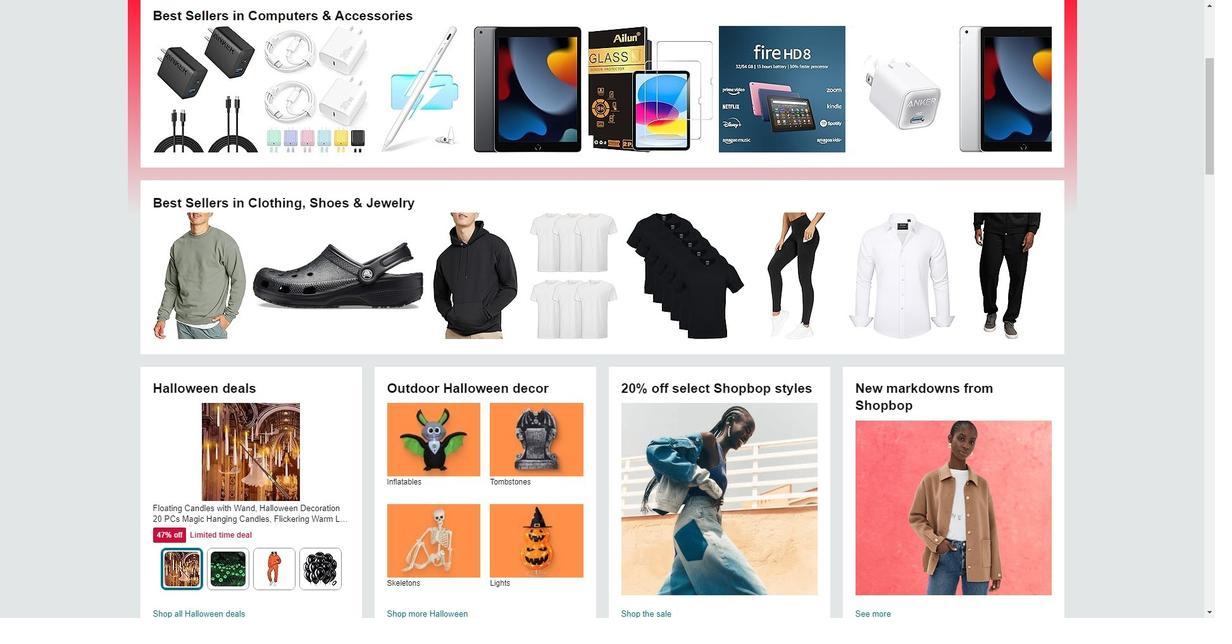Task type: vqa. For each thing, say whether or not it's contained in the screenshot.
top the Cart
no



Task type: describe. For each thing, give the bounding box(es) containing it.
lights image
[[478, 505, 596, 578]]

gildan men's crew t-shirts, multipack, style g1100 image
[[626, 213, 744, 339]]

shop bright and early
gifts under $25 image
[[128, 0, 1077, 215]]

girl in denim jacket and jeans image
[[600, 404, 840, 596]]

skeletons image
[[375, 505, 493, 578]]

crocs unisex-adult classic clogs image
[[252, 243, 423, 310]]

inflatables image
[[375, 404, 493, 477]]

charger for iphone 16 15 charger fast charging type c charger usb c charger block iphone 16 charger with 2 pack 6ft... image
[[264, 26, 369, 152]]

fruit of the loom eversoft fleece elastic bottom sweatpants with pockets, relaxed fit, moisture wicking, breathable image
[[973, 213, 1042, 339]]

fruit of the loom men's eversoft cotton stay tucked crew t-shirt image
[[530, 213, 618, 339]]

automet womens 2 piece outfits long sleeve sweatsuits sets half zip sweatshirts with joggers sweatpants image
[[267, 552, 281, 587]]

2 apple ipad (9th generation): with a13 bionic chip, 10.2-inch retina display, 64gb, wi-fi, 12mp front/8mp back camera,... image from the left
[[960, 26, 1068, 152]]

ailun 2 pack screen protector for ipad 10th generation 10.9 inch display 2022 tempered glass [face id & apple pencil... image
[[588, 26, 713, 152]]

j.ver men's dress shirts solid long sleeve stretch wrinkle-free formal shirt business casual button down shirts image
[[849, 213, 955, 339]]

anker iphone 16 charger, anker usb c charger, 2-pack 20w dual port usb fast wall charger, usb c charger block for iphone... image
[[153, 26, 258, 152]]

floating candles with wand, halloween decoration 20 pcs magic hanging candles, flickering warm light flameless floating... image
[[164, 552, 199, 587]]

none radio bezente black balloons latex party balloons - 100 pack 12 inch round helium balloons for black themed wedding graduation...
[[295, 548, 344, 591]]

1 list from the top
[[153, 26, 1216, 152]]

none radio automet womens 2 piece outfits long sleeve sweatsuits sets half zip sweatshirts with joggers sweatpants
[[249, 548, 297, 591]]



Task type: locate. For each thing, give the bounding box(es) containing it.
2 list from the top
[[153, 213, 1216, 339]]

none radio floating candles with wand, halloween decoration 20 pcs magic hanging candles, flickering warm light flameless floating...
[[157, 548, 205, 591]]

0 vertical spatial list
[[153, 26, 1216, 152]]

None radio
[[157, 548, 205, 591], [249, 548, 297, 591], [295, 548, 344, 591]]

list
[[153, 26, 1216, 152], [153, 213, 1216, 339]]

None radio
[[203, 548, 251, 591]]

3 none radio from the left
[[295, 548, 344, 591]]

girl in tan jacket and jeans image
[[845, 421, 1063, 596]]

1 vertical spatial list
[[153, 213, 1216, 339]]

metapen pencil a8 for apple ipad 2018-2024, (2x faster charge), tilt sensitivity, palm rejection, stylus pen for ipad... image
[[382, 26, 461, 152]]

the gym people thick high waist yoga pants with pockets, tummy control workout running yoga leggings for women image
[[767, 213, 826, 339]]

hanes men's hoodie, ecosmart fleece hoodie, hooded sweatshirt for men image
[[433, 213, 518, 339]]

hanes ecosmart fleece, cotton-blend pullover, crewneck sweatshirt for men (1 or 2 pack) image
[[153, 213, 246, 339]]

0 horizontal spatial apple ipad (9th generation): with a13 bionic chip, 10.2-inch retina display, 64gb, wi-fi, 12mp front/8mp back camera,... image
[[473, 26, 582, 152]]

1 apple ipad (9th generation): with a13 bionic chip, 10.2-inch retina display, 64gb, wi-fi, 12mp front/8mp back camera,... image from the left
[[473, 26, 582, 152]]

amazon fire hd 8 tablet, 8" hd display, 64gb, 30% faster processor, designed for portable entertainment, (2022 release),... image
[[719, 26, 846, 152]]

tombstones image
[[478, 404, 596, 477]]

anker nano charger, usb c gan charger 30w, piq 3.0 foldable pps fast charger for iphone 16 / 15 and more series, galaxy,... image
[[852, 26, 953, 152]]

2 none radio from the left
[[249, 548, 297, 591]]

1 horizontal spatial apple ipad (9th generation): with a13 bionic chip, 10.2-inch retina display, 64gb, wi-fi, 12mp front/8mp back camera,... image
[[960, 26, 1068, 152]]

option group
[[149, 548, 349, 591]]

behiller halloween decorations outdoor solar scary eyeball lights,2packs 12led green eyeball swaying firefly... image
[[211, 552, 245, 587]]

none radio left behiller halloween decorations outdoor solar scary eyeball lights,2packs 12led green eyeball swaying firefly... image
[[157, 548, 205, 591]]

bezente black balloons latex party balloons - 100 pack 12 inch round helium balloons for black themed wedding graduation... image
[[303, 552, 338, 587]]

none radio right automet womens 2 piece outfits long sleeve sweatsuits sets half zip sweatshirts with joggers sweatpants image
[[295, 548, 344, 591]]

apple ipad (9th generation): with a13 bionic chip, 10.2-inch retina display, 64gb, wi-fi, 12mp front/8mp back camera,... image
[[473, 26, 582, 152], [960, 26, 1068, 152]]

none radio right behiller halloween decorations outdoor solar scary eyeball lights,2packs 12led green eyeball swaying firefly... image
[[249, 548, 297, 591]]

1 none radio from the left
[[157, 548, 205, 591]]



